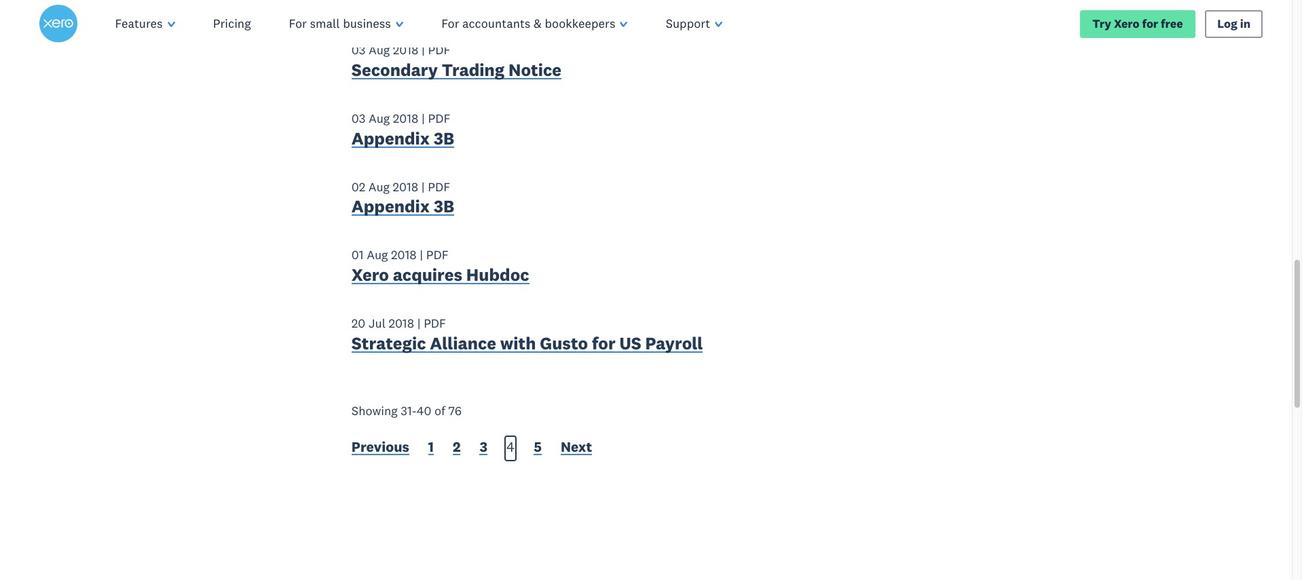 Task type: vqa. For each thing, say whether or not it's contained in the screenshot.
NOTICE at the top left of page
yes



Task type: locate. For each thing, give the bounding box(es) containing it.
03 aug 2018 | pdf appendix 3b
[[352, 111, 454, 149]]

pdf up secondary trading notice link
[[428, 42, 451, 58]]

20 jul 2018 | pdf strategic alliance with gusto for us payroll
[[352, 316, 703, 354]]

appendix 3b link
[[352, 128, 454, 152], [352, 196, 454, 221]]

aug up "secondary"
[[369, 42, 390, 58]]

1 button
[[428, 438, 434, 460]]

1 vertical spatial 3b
[[434, 196, 454, 218]]

3b inside the 02 aug 2018 | pdf appendix 3b
[[434, 196, 454, 218]]

03 inside 03 aug 2018 | pdf appendix 3b
[[352, 111, 366, 126]]

1
[[428, 438, 434, 457]]

01
[[352, 247, 364, 263]]

1 vertical spatial xero
[[352, 264, 389, 286]]

03
[[352, 42, 366, 58], [352, 111, 366, 126]]

appendix 3b link up the 02 aug 2018 | pdf appendix 3b
[[352, 128, 454, 152]]

| down "secondary"
[[422, 111, 425, 126]]

secondary trading notice link
[[352, 59, 562, 84]]

2 button
[[453, 438, 461, 460]]

76
[[449, 403, 462, 419]]

03 down "secondary"
[[352, 111, 366, 126]]

try xero for free link
[[1080, 10, 1196, 38]]

try xero for free
[[1093, 16, 1183, 31]]

appendix 3b link for 02 aug 2018 | pdf appendix 3b
[[352, 196, 454, 221]]

xero inside 01 aug 2018 | pdf xero acquires hubdoc
[[352, 264, 389, 286]]

2018 inside the 02 aug 2018 | pdf appendix 3b
[[393, 179, 419, 195]]

| inside 01 aug 2018 | pdf xero acquires hubdoc
[[420, 247, 423, 263]]

2 03 from the top
[[352, 111, 366, 126]]

| up the acquires
[[420, 247, 423, 263]]

2018 up "secondary"
[[393, 42, 419, 58]]

xero right try
[[1114, 16, 1140, 31]]

1 horizontal spatial for
[[1143, 16, 1159, 31]]

for accountants & bookkeepers button
[[422, 0, 647, 48]]

aug inside 03 aug 2018 | pdf secondary trading notice
[[369, 42, 390, 58]]

aug
[[369, 42, 390, 58], [369, 111, 390, 126], [369, 179, 390, 195], [367, 247, 388, 263]]

2 appendix 3b link from the top
[[352, 196, 454, 221]]

appendix up 02
[[352, 128, 430, 149]]

previous button
[[352, 438, 409, 460]]

aug right 02
[[369, 179, 390, 195]]

| up strategic
[[417, 316, 421, 331]]

| for notice
[[422, 42, 425, 58]]

gusto
[[540, 333, 588, 354]]

log in
[[1218, 16, 1251, 31]]

0 horizontal spatial for
[[592, 333, 616, 354]]

2018 inside 01 aug 2018 | pdf xero acquires hubdoc
[[391, 247, 417, 263]]

pdf up xero acquires hubdoc link
[[426, 247, 449, 263]]

1 vertical spatial appendix 3b link
[[352, 196, 454, 221]]

3b inside 03 aug 2018 | pdf appendix 3b
[[434, 128, 454, 149]]

0 vertical spatial appendix
[[352, 128, 430, 149]]

2018 inside 20 jul 2018 | pdf strategic alliance with gusto for us payroll
[[389, 316, 414, 331]]

pdf for with
[[424, 316, 446, 331]]

1 vertical spatial for
[[592, 333, 616, 354]]

1 horizontal spatial xero
[[1114, 16, 1140, 31]]

2018 inside 03 aug 2018 | pdf appendix 3b
[[393, 111, 419, 126]]

appendix 3b link down 02
[[352, 196, 454, 221]]

notice
[[509, 59, 562, 81]]

in
[[1241, 16, 1251, 31]]

pdf down 03 aug 2018 | pdf appendix 3b
[[428, 179, 450, 195]]

| down 03 aug 2018 | pdf appendix 3b
[[422, 179, 425, 195]]

2 for from the left
[[442, 16, 459, 31]]

pdf up alliance
[[424, 316, 446, 331]]

showing 31 - 40 of 76
[[352, 403, 462, 419]]

5 button
[[534, 438, 542, 460]]

-
[[412, 403, 417, 419]]

appendix inside 03 aug 2018 | pdf appendix 3b
[[352, 128, 430, 149]]

for up 03 aug 2018 | pdf secondary trading notice
[[442, 16, 459, 31]]

1 3b from the top
[[434, 128, 454, 149]]

3b
[[434, 128, 454, 149], [434, 196, 454, 218]]

1 appendix 3b link from the top
[[352, 128, 454, 152]]

1 appendix from the top
[[352, 128, 430, 149]]

1 horizontal spatial for
[[442, 16, 459, 31]]

showing
[[352, 403, 398, 419]]

appendix down 02
[[352, 196, 430, 218]]

0 vertical spatial 03
[[352, 42, 366, 58]]

2018 for with
[[389, 316, 414, 331]]

for
[[1143, 16, 1159, 31], [592, 333, 616, 354]]

pdf
[[428, 42, 451, 58], [428, 111, 451, 126], [428, 179, 450, 195], [426, 247, 449, 263], [424, 316, 446, 331]]

0 vertical spatial for
[[1143, 16, 1159, 31]]

for left us
[[592, 333, 616, 354]]

alliance
[[430, 333, 496, 354]]

pdf inside 03 aug 2018 | pdf appendix 3b
[[428, 111, 451, 126]]

2018 down "secondary"
[[393, 111, 419, 126]]

2018 up strategic
[[389, 316, 414, 331]]

0 horizontal spatial xero
[[352, 264, 389, 286]]

business
[[343, 16, 391, 31]]

appendix inside the 02 aug 2018 | pdf appendix 3b
[[352, 196, 430, 218]]

aug inside 01 aug 2018 | pdf xero acquires hubdoc
[[367, 247, 388, 263]]

2018 up the acquires
[[391, 247, 417, 263]]

jul
[[369, 316, 386, 331]]

for
[[289, 16, 307, 31], [442, 16, 459, 31]]

accountants
[[462, 16, 531, 31]]

aug inside 03 aug 2018 | pdf appendix 3b
[[369, 111, 390, 126]]

payroll
[[645, 333, 703, 354]]

| up "secondary"
[[422, 42, 425, 58]]

1 vertical spatial appendix
[[352, 196, 430, 218]]

aug for 01 aug 2018 | pdf xero acquires hubdoc
[[367, 247, 388, 263]]

0 vertical spatial appendix 3b link
[[352, 128, 454, 152]]

next
[[561, 438, 592, 457]]

| for hubdoc
[[420, 247, 423, 263]]

pdf inside 01 aug 2018 | pdf xero acquires hubdoc
[[426, 247, 449, 263]]

aug for 03 aug 2018 | pdf appendix 3b
[[369, 111, 390, 126]]

0 horizontal spatial for
[[289, 16, 307, 31]]

xero
[[1114, 16, 1140, 31], [352, 264, 389, 286]]

5
[[534, 438, 542, 457]]

2018 right 02
[[393, 179, 419, 195]]

01 aug 2018 | pdf xero acquires hubdoc
[[352, 247, 530, 286]]

features
[[115, 16, 163, 31]]

aug inside the 02 aug 2018 | pdf appendix 3b
[[369, 179, 390, 195]]

&
[[534, 16, 542, 31]]

03 inside 03 aug 2018 | pdf secondary trading notice
[[352, 42, 366, 58]]

appendix
[[352, 128, 430, 149], [352, 196, 430, 218]]

| inside 20 jul 2018 | pdf strategic alliance with gusto for us payroll
[[417, 316, 421, 331]]

aug down "secondary"
[[369, 111, 390, 126]]

2 appendix from the top
[[352, 196, 430, 218]]

0 vertical spatial 3b
[[434, 128, 454, 149]]

| inside 03 aug 2018 | pdf secondary trading notice
[[422, 42, 425, 58]]

1 03 from the top
[[352, 42, 366, 58]]

xero down 01
[[352, 264, 389, 286]]

31
[[401, 403, 412, 419]]

2 3b from the top
[[434, 196, 454, 218]]

for left small
[[289, 16, 307, 31]]

pdf down secondary trading notice link
[[428, 111, 451, 126]]

3 button
[[480, 438, 488, 460]]

aug right 01
[[367, 247, 388, 263]]

pdf inside 03 aug 2018 | pdf secondary trading notice
[[428, 42, 451, 58]]

| inside 03 aug 2018 | pdf appendix 3b
[[422, 111, 425, 126]]

|
[[422, 42, 425, 58], [422, 111, 425, 126], [422, 179, 425, 195], [420, 247, 423, 263], [417, 316, 421, 331]]

2018
[[393, 42, 419, 58], [393, 111, 419, 126], [393, 179, 419, 195], [391, 247, 417, 263], [389, 316, 414, 331]]

1 for from the left
[[289, 16, 307, 31]]

2018 inside 03 aug 2018 | pdf secondary trading notice
[[393, 42, 419, 58]]

1 vertical spatial 03
[[352, 111, 366, 126]]

pdf inside 20 jul 2018 | pdf strategic alliance with gusto for us payroll
[[424, 316, 446, 331]]

03 down business
[[352, 42, 366, 58]]

for left free
[[1143, 16, 1159, 31]]

for small business
[[289, 16, 391, 31]]



Task type: describe. For each thing, give the bounding box(es) containing it.
2018 for hubdoc
[[391, 247, 417, 263]]

next button
[[561, 438, 592, 460]]

log in link
[[1205, 10, 1263, 38]]

us
[[620, 333, 642, 354]]

4 button
[[507, 438, 515, 460]]

aug for 02 aug 2018 | pdf appendix 3b
[[369, 179, 390, 195]]

log
[[1218, 16, 1238, 31]]

support
[[666, 16, 710, 31]]

strategic
[[352, 333, 426, 354]]

aug for 03 aug 2018 | pdf secondary trading notice
[[369, 42, 390, 58]]

acquires
[[393, 264, 463, 286]]

40
[[417, 403, 432, 419]]

| inside the 02 aug 2018 | pdf appendix 3b
[[422, 179, 425, 195]]

02 aug 2018 | pdf appendix 3b
[[352, 179, 454, 218]]

with
[[500, 333, 536, 354]]

4
[[507, 438, 515, 457]]

free
[[1161, 16, 1183, 31]]

| for with
[[417, 316, 421, 331]]

0 vertical spatial xero
[[1114, 16, 1140, 31]]

support button
[[647, 0, 742, 48]]

strategic alliance with gusto for us payroll link
[[352, 333, 703, 357]]

for for for small business
[[289, 16, 307, 31]]

pricing
[[213, 16, 251, 31]]

for accountants & bookkeepers
[[442, 16, 616, 31]]

03 aug 2018 | pdf secondary trading notice
[[352, 42, 562, 81]]

for small business button
[[270, 0, 422, 48]]

small
[[310, 16, 340, 31]]

for for for accountants & bookkeepers
[[442, 16, 459, 31]]

2018 for notice
[[393, 42, 419, 58]]

trading
[[442, 59, 505, 81]]

3b for 02 aug 2018 | pdf appendix 3b
[[434, 196, 454, 218]]

appendix for 03 aug 2018 | pdf appendix 3b
[[352, 128, 430, 149]]

xero acquires hubdoc link
[[352, 264, 530, 289]]

for inside 20 jul 2018 | pdf strategic alliance with gusto for us payroll
[[592, 333, 616, 354]]

pdf for notice
[[428, 42, 451, 58]]

xero homepage image
[[39, 5, 77, 43]]

try
[[1093, 16, 1112, 31]]

02
[[352, 179, 366, 195]]

pdf for hubdoc
[[426, 247, 449, 263]]

appendix 3b link for 03 aug 2018 | pdf appendix 3b
[[352, 128, 454, 152]]

bookkeepers
[[545, 16, 616, 31]]

3b for 03 aug 2018 | pdf appendix 3b
[[434, 128, 454, 149]]

3
[[480, 438, 488, 457]]

03 for appendix
[[352, 111, 366, 126]]

20
[[352, 316, 366, 331]]

appendix for 02 aug 2018 | pdf appendix 3b
[[352, 196, 430, 218]]

hubdoc
[[466, 264, 530, 286]]

previous
[[352, 438, 409, 457]]

2
[[453, 438, 461, 457]]

pricing link
[[194, 0, 270, 48]]

of
[[435, 403, 445, 419]]

03 for secondary
[[352, 42, 366, 58]]

pdf inside the 02 aug 2018 | pdf appendix 3b
[[428, 179, 450, 195]]

secondary
[[352, 59, 438, 81]]

features button
[[96, 0, 194, 48]]



